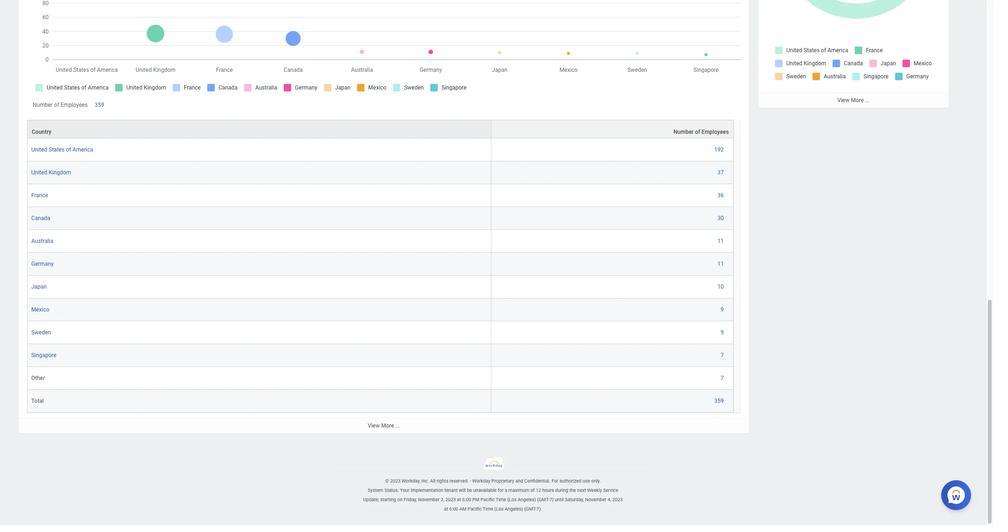 Task type: vqa. For each thing, say whether or not it's contained in the screenshot.
Director, Payroll Operations
no



Task type: locate. For each thing, give the bounding box(es) containing it.
1 vertical spatial 7
[[721, 376, 724, 382]]

9 for sweden
[[721, 330, 724, 336]]

(gmt- down 12
[[525, 507, 537, 512]]

november down weekly
[[586, 498, 607, 503]]

0 vertical spatial time
[[496, 498, 507, 503]]

sweden
[[31, 330, 51, 336]]

9 button for mexico
[[721, 306, 726, 314]]

192 button
[[715, 146, 726, 154]]

number inside popup button
[[674, 129, 694, 135]]

1 united from the top
[[31, 147, 47, 153]]

2 9 from the top
[[721, 330, 724, 336]]

1 vertical spatial number of employees
[[674, 129, 730, 135]]

pacific
[[481, 498, 495, 503], [468, 507, 482, 512]]

november down implementation
[[418, 498, 440, 503]]

at down 3,
[[444, 507, 448, 512]]

1 horizontal spatial 359
[[715, 398, 724, 405]]

1 horizontal spatial 6:00
[[463, 498, 472, 503]]

0 horizontal spatial 359
[[95, 102, 104, 108]]

1 horizontal spatial time
[[496, 498, 507, 503]]

of
[[54, 102, 59, 108], [696, 129, 701, 135], [66, 147, 71, 153], [531, 488, 535, 494]]

starting
[[380, 498, 397, 503]]

more for gpr gross pay amount element
[[852, 97, 865, 104]]

9 button
[[721, 306, 726, 314], [721, 329, 726, 337]]

(los
[[508, 498, 517, 503], [495, 507, 504, 512]]

row containing united kingdom
[[27, 162, 734, 184]]

3 row from the top
[[27, 162, 734, 184]]

row containing mexico
[[27, 299, 734, 322]]

2023 right ©
[[390, 479, 401, 484]]

8 row from the top
[[27, 276, 734, 299]]

9 row from the top
[[27, 299, 734, 322]]

7)
[[550, 498, 554, 503]]

0 horizontal spatial time
[[483, 507, 494, 512]]

november
[[418, 498, 440, 503], [586, 498, 607, 503]]

1 horizontal spatial at
[[457, 498, 461, 503]]

2 7 button from the top
[[721, 375, 726, 383]]

1 vertical spatial 7 button
[[721, 375, 726, 383]]

singapore link
[[31, 351, 56, 359]]

maximum
[[509, 488, 530, 494]]

359 button
[[95, 101, 106, 109], [715, 398, 726, 405]]

1 vertical spatial number
[[674, 129, 694, 135]]

2 11 button from the top
[[718, 261, 726, 268]]

0 vertical spatial view
[[838, 97, 850, 104]]

11 down 30 "button"
[[718, 238, 724, 245]]

status:
[[385, 488, 399, 494]]

number
[[33, 102, 53, 108], [674, 129, 694, 135]]

united for united kingdom
[[31, 170, 47, 176]]

3,
[[441, 498, 445, 503]]

update;
[[364, 498, 379, 503]]

10 button
[[718, 283, 726, 291]]

7 for first 7 "button" from the bottom
[[721, 376, 724, 382]]

12 row from the top
[[27, 368, 734, 390]]

view for gpr number of employees paid by country element
[[368, 423, 380, 430]]

1 vertical spatial at
[[444, 507, 448, 512]]

37 button
[[718, 169, 726, 177]]

1 vertical spatial 359 button
[[715, 398, 726, 405]]

1 vertical spatial view more ...
[[368, 423, 400, 430]]

0 vertical spatial employees
[[61, 102, 88, 108]]

0 vertical spatial view more ...
[[838, 97, 870, 104]]

pacific down unavailable
[[481, 498, 495, 503]]

total element
[[31, 397, 44, 405]]

1 november from the left
[[418, 498, 440, 503]]

number of employees
[[33, 102, 88, 108], [674, 129, 730, 135]]

4 row from the top
[[27, 184, 734, 207]]

0 vertical spatial 7
[[721, 353, 724, 359]]

for
[[552, 479, 559, 484]]

6:00
[[463, 498, 472, 503], [450, 507, 459, 512]]

0 horizontal spatial at
[[444, 507, 448, 512]]

© 2023 workday, inc. all rights reserved. - workday proprietary and confidential. for authorized use only. system status: your implementation tenant will be unavailable for a maximum of 12 hours during the next weekly service update; starting on friday, november 3, 2023 at 6:00 pm pacific time (los angeles) (gmt-7) until saturday, november 4, 2023 at 6:00 am pacific time (los angeles) (gmt-7).
[[364, 479, 623, 512]]

united
[[31, 147, 47, 153], [31, 170, 47, 176]]

0 horizontal spatial 2023
[[390, 479, 401, 484]]

row containing total
[[27, 390, 734, 413]]

time
[[496, 498, 507, 503], [483, 507, 494, 512]]

1 horizontal spatial (gmt-
[[538, 498, 550, 503]]

1 vertical spatial 9 button
[[721, 329, 726, 337]]

more inside gpr gross pay amount element
[[852, 97, 865, 104]]

gpr gross pay amount element
[[759, 0, 950, 108]]

1 horizontal spatial ...
[[866, 97, 870, 104]]

2 united from the top
[[31, 170, 47, 176]]

1 horizontal spatial more
[[852, 97, 865, 104]]

7
[[721, 353, 724, 359], [721, 376, 724, 382]]

0 vertical spatial 11
[[718, 238, 724, 245]]

view more ... inside gpr gross pay amount element
[[838, 97, 870, 104]]

0 horizontal spatial more
[[382, 423, 394, 430]]

1 9 from the top
[[721, 307, 724, 313]]

1 horizontal spatial number
[[674, 129, 694, 135]]

more inside gpr number of employees paid by country element
[[382, 423, 394, 430]]

1 horizontal spatial view more ...
[[838, 97, 870, 104]]

united kingdom link
[[31, 168, 71, 176]]

of inside © 2023 workday, inc. all rights reserved. - workday proprietary and confidential. for authorized use only. system status: your implementation tenant will be unavailable for a maximum of 12 hours during the next weekly service update; starting on friday, november 3, 2023 at 6:00 pm pacific time (los angeles) (gmt-7) until saturday, november 4, 2023 at 6:00 am pacific time (los angeles) (gmt-7).
[[531, 488, 535, 494]]

1 horizontal spatial employees
[[702, 129, 730, 135]]

7).
[[537, 507, 542, 512]]

0 vertical spatial 11 button
[[718, 238, 726, 245]]

1 horizontal spatial view more ... link
[[759, 92, 950, 108]]

0 vertical spatial united
[[31, 147, 47, 153]]

1 vertical spatial 359
[[715, 398, 724, 405]]

0 vertical spatial at
[[457, 498, 461, 503]]

(gmt-
[[538, 498, 550, 503], [525, 507, 537, 512]]

0 vertical spatial (gmt-
[[538, 498, 550, 503]]

-
[[470, 479, 472, 484]]

united left states
[[31, 147, 47, 153]]

1 vertical spatial 11
[[718, 261, 724, 268]]

30 button
[[718, 215, 726, 222]]

view more ... for gpr number of employees paid by country element
[[368, 423, 400, 430]]

number of employees inside popup button
[[674, 129, 730, 135]]

(los down for
[[495, 507, 504, 512]]

0 vertical spatial number
[[33, 102, 53, 108]]

1 9 button from the top
[[721, 306, 726, 314]]

1 vertical spatial (gmt-
[[525, 507, 537, 512]]

view more ... inside gpr number of employees paid by country element
[[368, 423, 400, 430]]

2 11 from the top
[[718, 261, 724, 268]]

1 vertical spatial 9
[[721, 330, 724, 336]]

be
[[467, 488, 472, 494]]

workday assistant region
[[942, 477, 976, 511]]

1 11 from the top
[[718, 238, 724, 245]]

7 for 2nd 7 "button" from the bottom of the gpr number of employees paid by country element
[[721, 353, 724, 359]]

australia link
[[31, 236, 53, 245]]

1 vertical spatial ...
[[396, 423, 400, 430]]

9 for mexico
[[721, 307, 724, 313]]

united for united states of america
[[31, 147, 47, 153]]

row containing singapore
[[27, 345, 734, 368]]

germany link
[[31, 259, 54, 268]]

kingdom
[[49, 170, 71, 176]]

13 row from the top
[[27, 390, 734, 413]]

united kingdom
[[31, 170, 71, 176]]

5 row from the top
[[27, 207, 734, 230]]

1 horizontal spatial (los
[[508, 498, 517, 503]]

view more ... link for gpr number of employees paid by country element
[[19, 418, 750, 434]]

employees up the 192
[[702, 129, 730, 135]]

1 vertical spatial united
[[31, 170, 47, 176]]

11 row from the top
[[27, 345, 734, 368]]

the
[[570, 488, 577, 494]]

america
[[73, 147, 93, 153]]

number of employees up the 192
[[674, 129, 730, 135]]

1 11 button from the top
[[718, 238, 726, 245]]

view more ...
[[838, 97, 870, 104], [368, 423, 400, 430]]

time down unavailable
[[483, 507, 494, 512]]

(gmt- up 7).
[[538, 498, 550, 503]]

11 for australia
[[718, 238, 724, 245]]

1 vertical spatial 6:00
[[450, 507, 459, 512]]

1 vertical spatial employees
[[702, 129, 730, 135]]

view more ... link for gpr gross pay amount element
[[759, 92, 950, 108]]

1 row from the top
[[27, 120, 734, 139]]

row containing germany
[[27, 253, 734, 276]]

employees up united states of america link
[[61, 102, 88, 108]]

at
[[457, 498, 461, 503], [444, 507, 448, 512]]

united left kingdom
[[31, 170, 47, 176]]

6 row from the top
[[27, 230, 734, 253]]

0 vertical spatial 359
[[95, 102, 104, 108]]

11
[[718, 238, 724, 245], [718, 261, 724, 268]]

6:00 left pm
[[463, 498, 472, 503]]

only.
[[592, 479, 601, 484]]

...
[[866, 97, 870, 104], [396, 423, 400, 430]]

11 up '10'
[[718, 261, 724, 268]]

2023 right 4,
[[613, 498, 623, 503]]

row containing country
[[27, 120, 734, 139]]

pacific down pm
[[468, 507, 482, 512]]

row containing australia
[[27, 230, 734, 253]]

0 vertical spatial angeles)
[[518, 498, 536, 503]]

0 horizontal spatial view
[[368, 423, 380, 430]]

2 7 from the top
[[721, 376, 724, 382]]

1 horizontal spatial view
[[838, 97, 850, 104]]

0 horizontal spatial number of employees
[[33, 102, 88, 108]]

view inside gpr gross pay amount element
[[838, 97, 850, 104]]

7 button
[[721, 352, 726, 360], [721, 375, 726, 383]]

employees
[[61, 102, 88, 108], [702, 129, 730, 135]]

0 horizontal spatial 359 button
[[95, 101, 106, 109]]

1 vertical spatial 11 button
[[718, 261, 726, 268]]

number of employees up country
[[33, 102, 88, 108]]

pm
[[473, 498, 480, 503]]

10 row from the top
[[27, 322, 734, 345]]

a
[[505, 488, 508, 494]]

1 vertical spatial view more ... link
[[19, 418, 750, 434]]

at down will
[[457, 498, 461, 503]]

7 row from the top
[[27, 253, 734, 276]]

1 vertical spatial more
[[382, 423, 394, 430]]

359 for topmost 359 "button"
[[95, 102, 104, 108]]

row
[[27, 120, 734, 139], [27, 139, 734, 162], [27, 162, 734, 184], [27, 184, 734, 207], [27, 207, 734, 230], [27, 230, 734, 253], [27, 253, 734, 276], [27, 276, 734, 299], [27, 299, 734, 322], [27, 322, 734, 345], [27, 345, 734, 368], [27, 368, 734, 390], [27, 390, 734, 413]]

2 9 button from the top
[[721, 329, 726, 337]]

footer
[[0, 457, 987, 515]]

... inside gpr gross pay amount element
[[866, 97, 870, 104]]

2023 right 3,
[[446, 498, 456, 503]]

implementation
[[411, 488, 444, 494]]

1 vertical spatial angeles)
[[505, 507, 524, 512]]

1 horizontal spatial number of employees
[[674, 129, 730, 135]]

0 horizontal spatial number
[[33, 102, 53, 108]]

0 horizontal spatial ...
[[396, 423, 400, 430]]

0 horizontal spatial (gmt-
[[525, 507, 537, 512]]

tenant
[[445, 488, 458, 494]]

0 vertical spatial 7 button
[[721, 352, 726, 360]]

11 button for germany
[[718, 261, 726, 268]]

0 vertical spatial ...
[[866, 97, 870, 104]]

11 button down 30 "button"
[[718, 238, 726, 245]]

0 vertical spatial more
[[852, 97, 865, 104]]

2023
[[390, 479, 401, 484], [446, 498, 456, 503], [613, 498, 623, 503]]

0 horizontal spatial (los
[[495, 507, 504, 512]]

... inside gpr number of employees paid by country element
[[396, 423, 400, 430]]

view more ... for gpr gross pay amount element
[[838, 97, 870, 104]]

0 horizontal spatial 6:00
[[450, 507, 459, 512]]

view more ... link
[[759, 92, 950, 108], [19, 418, 750, 434]]

1 horizontal spatial november
[[586, 498, 607, 503]]

0 horizontal spatial employees
[[61, 102, 88, 108]]

1 vertical spatial time
[[483, 507, 494, 512]]

0 horizontal spatial november
[[418, 498, 440, 503]]

(los down maximum
[[508, 498, 517, 503]]

2 row from the top
[[27, 139, 734, 162]]

0 vertical spatial 6:00
[[463, 498, 472, 503]]

0 horizontal spatial view more ...
[[368, 423, 400, 430]]

am
[[460, 507, 467, 512]]

10
[[718, 284, 724, 290]]

time down for
[[496, 498, 507, 503]]

angeles)
[[518, 498, 536, 503], [505, 507, 524, 512]]

1 vertical spatial (los
[[495, 507, 504, 512]]

row containing canada
[[27, 207, 734, 230]]

0 vertical spatial 9 button
[[721, 306, 726, 314]]

4,
[[608, 498, 612, 503]]

view inside gpr number of employees paid by country element
[[368, 423, 380, 430]]

1 7 from the top
[[721, 353, 724, 359]]

view
[[838, 97, 850, 104], [368, 423, 380, 430]]

country
[[32, 129, 51, 135]]

... for gpr gross pay amount element
[[866, 97, 870, 104]]

0 vertical spatial 9
[[721, 307, 724, 313]]

row containing sweden
[[27, 322, 734, 345]]

192
[[715, 147, 724, 153]]

0 vertical spatial view more ... link
[[759, 92, 950, 108]]

1 vertical spatial view
[[368, 423, 380, 430]]

0 horizontal spatial view more ... link
[[19, 418, 750, 434]]

11 for germany
[[718, 261, 724, 268]]

11 button up '10'
[[718, 261, 726, 268]]

1 horizontal spatial 359 button
[[715, 398, 726, 405]]

6:00 left am
[[450, 507, 459, 512]]

weekly
[[588, 488, 602, 494]]



Task type: describe. For each thing, give the bounding box(es) containing it.
sweden link
[[31, 328, 51, 336]]

30
[[718, 215, 724, 222]]

1 horizontal spatial 2023
[[446, 498, 456, 503]]

... for gpr number of employees paid by country element
[[396, 423, 400, 430]]

row containing france
[[27, 184, 734, 207]]

row containing other
[[27, 368, 734, 390]]

saturday,
[[565, 498, 584, 503]]

37
[[718, 170, 724, 176]]

germany
[[31, 261, 54, 268]]

australia
[[31, 238, 53, 245]]

during
[[556, 488, 569, 494]]

row containing japan
[[27, 276, 734, 299]]

authorized
[[560, 479, 582, 484]]

total
[[31, 398, 44, 405]]

canada link
[[31, 213, 50, 222]]

your
[[400, 488, 410, 494]]

2 horizontal spatial 2023
[[613, 498, 623, 503]]

until
[[555, 498, 564, 503]]

confidential.
[[525, 479, 551, 484]]

and
[[516, 479, 524, 484]]

more for gpr number of employees paid by country element
[[382, 423, 394, 430]]

workday,
[[402, 479, 421, 484]]

1 vertical spatial pacific
[[468, 507, 482, 512]]

on
[[398, 498, 403, 503]]

workday
[[473, 479, 491, 484]]

singapore
[[31, 353, 56, 359]]

view for gpr gross pay amount element
[[838, 97, 850, 104]]

of inside popup button
[[696, 129, 701, 135]]

use
[[583, 479, 591, 484]]

united states of america
[[31, 147, 93, 153]]

2 november from the left
[[586, 498, 607, 503]]

inc.
[[422, 479, 429, 484]]

reserved.
[[450, 479, 469, 484]]

mexico link
[[31, 305, 49, 313]]

0 vertical spatial (los
[[508, 498, 517, 503]]

other element
[[31, 374, 45, 382]]

36
[[718, 192, 724, 199]]

36 button
[[718, 192, 726, 199]]

france
[[31, 192, 48, 199]]

all
[[431, 479, 436, 484]]

country button
[[28, 120, 491, 138]]

mexico
[[31, 307, 49, 313]]

unavailable
[[474, 488, 497, 494]]

0 vertical spatial 359 button
[[95, 101, 106, 109]]

proprietary
[[492, 479, 515, 484]]

hours
[[543, 488, 555, 494]]

for
[[498, 488, 504, 494]]

japan link
[[31, 282, 47, 290]]

gpr number of employees paid by country element
[[19, 0, 750, 434]]

will
[[459, 488, 466, 494]]

footer containing © 2023 workday, inc. all rights reserved. - workday proprietary and confidential. for authorized use only. system status: your implementation tenant will be unavailable for a maximum of 12 hours during the next weekly service update; starting on friday, november 3, 2023 at 6:00 pm pacific time (los angeles) (gmt-7) until saturday, november 4, 2023 at 6:00 am pacific time (los angeles) (gmt-7).
[[0, 457, 987, 515]]

row containing united states of america
[[27, 139, 734, 162]]

©
[[386, 479, 389, 484]]

1 7 button from the top
[[721, 352, 726, 360]]

states
[[49, 147, 65, 153]]

employees inside popup button
[[702, 129, 730, 135]]

next
[[578, 488, 587, 494]]

japan
[[31, 284, 47, 290]]

11 button for australia
[[718, 238, 726, 245]]

12
[[536, 488, 542, 494]]

service
[[604, 488, 619, 494]]

9 button for sweden
[[721, 329, 726, 337]]

number of employees button
[[492, 120, 734, 138]]

0 vertical spatial number of employees
[[33, 102, 88, 108]]

0 vertical spatial pacific
[[481, 498, 495, 503]]

359 for right 359 "button"
[[715, 398, 724, 405]]

rights
[[437, 479, 449, 484]]

friday,
[[404, 498, 417, 503]]

united states of america link
[[31, 145, 93, 153]]

canada
[[31, 215, 50, 222]]

system
[[368, 488, 384, 494]]

france link
[[31, 191, 48, 199]]

other
[[31, 376, 45, 382]]



